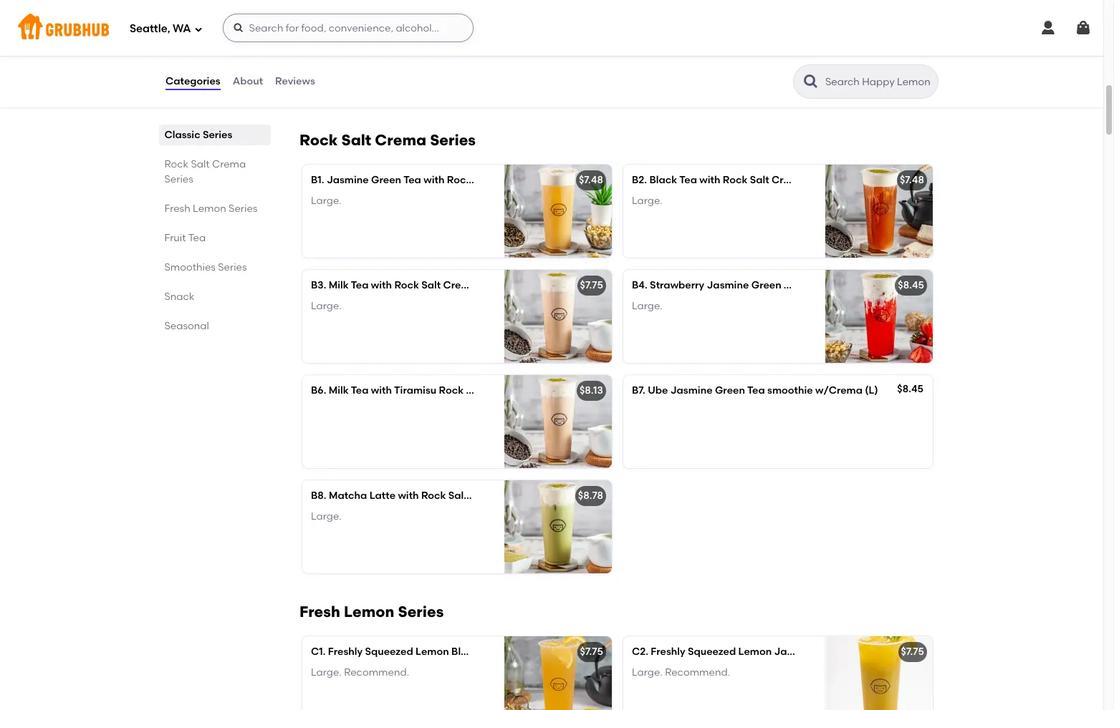 Task type: describe. For each thing, give the bounding box(es) containing it.
seasonal tab
[[165, 319, 265, 334]]

c2. freshly squeezed lemon jasmine green tea (l) image
[[825, 637, 933, 711]]

about
[[233, 75, 263, 87]]

series up b1. jasmine green tea with rock salt crema (l)
[[430, 131, 476, 149]]

smoothie
[[767, 385, 813, 397]]

tea inside tab
[[189, 232, 206, 244]]

lemon inside tab
[[193, 203, 227, 215]]

2 horizontal spatial svg image
[[1075, 19, 1092, 37]]

1 horizontal spatial svg image
[[1040, 19, 1057, 37]]

crema inside tab
[[212, 158, 246, 171]]

0 vertical spatial $8.45
[[898, 280, 924, 292]]

large. for b4. strawberry jasmine green tea, black tea with rock salt crema (l) image on the right of the page
[[632, 300, 663, 312]]

c1. freshly squeezed lemon black tea (l)
[[311, 646, 515, 659]]

2 vertical spatial green
[[819, 646, 849, 659]]

classic series tab
[[165, 128, 265, 143]]

1 vertical spatial $8.45
[[897, 384, 923, 396]]

black for tea
[[649, 174, 677, 187]]

b3.
[[311, 280, 326, 292]]

categories button
[[165, 56, 221, 107]]

reviews button
[[274, 56, 316, 107]]

c2. freshly squeezed lemon jasmine green tea (l)
[[632, 646, 884, 659]]

b8.
[[311, 490, 326, 502]]

svg image
[[194, 25, 202, 33]]

snack
[[165, 291, 195, 303]]

fresh inside 'fresh lemon series' tab
[[165, 203, 191, 215]]

$7.75 for large. recommend.
[[580, 646, 603, 659]]

series down fruit tea tab
[[218, 261, 247, 274]]

large. for b1. jasmine green tea with rock salt crema (l) "image"
[[311, 195, 342, 207]]

c1. freshly squeezed lemon black tea (l) image
[[504, 637, 612, 711]]

series inside rock salt crema series
[[165, 173, 194, 186]]

seattle, wa
[[130, 22, 191, 35]]

smoothies series tab
[[165, 260, 265, 275]]

categories
[[165, 75, 220, 87]]

$8.13
[[580, 385, 603, 397]]

milk for b6.
[[329, 385, 349, 397]]

with for b3. milk tea with rock salt crema (l)
[[371, 280, 392, 292]]

$7.48 for b1. jasmine green tea with rock salt crema (l)
[[579, 174, 603, 187]]

b1. jasmine green tea with rock salt crema (l)
[[311, 174, 545, 187]]

smoothies series
[[165, 261, 247, 274]]

0 horizontal spatial green
[[371, 174, 401, 187]]

black for tea/green
[[333, 68, 361, 80]]

$6.18
[[579, 67, 603, 79]]

b8. matcha latte with rock salt crema (l) image
[[504, 481, 612, 574]]

series up c1. freshly squeezed lemon black tea (l)
[[398, 603, 444, 621]]

seasonal
[[165, 320, 209, 332]]

2 horizontal spatial jasmine
[[774, 646, 816, 659]]

1 horizontal spatial rock salt crema series
[[299, 131, 476, 149]]

b6. milk tea with tiramisu rock salt crema (l) image
[[504, 376, 612, 469]]

squeezed for jasmine
[[688, 646, 736, 659]]

b1. jasmine green tea with rock salt crema (l) image
[[504, 165, 612, 258]]



Task type: vqa. For each thing, say whether or not it's contained in the screenshot.
Large. Recommend.
yes



Task type: locate. For each thing, give the bounding box(es) containing it.
2 $7.48 from the left
[[900, 174, 924, 187]]

0 horizontal spatial svg image
[[233, 22, 244, 34]]

classic series
[[165, 129, 233, 141]]

large. recommend. down "c2."
[[632, 667, 730, 679]]

milk right b6.
[[329, 385, 349, 397]]

snack tab
[[165, 289, 265, 304]]

large. for b8. matcha latte with rock salt crema (l) "image"
[[311, 511, 342, 523]]

0 horizontal spatial fresh
[[165, 203, 191, 215]]

fresh lemon series
[[165, 203, 258, 215], [299, 603, 444, 621]]

0 vertical spatial fresh
[[165, 203, 191, 215]]

green
[[371, 174, 401, 187], [715, 385, 745, 397], [819, 646, 849, 659]]

0 horizontal spatial fresh lemon series
[[165, 203, 258, 215]]

c2.
[[632, 646, 648, 659]]

$7.75
[[580, 280, 603, 292], [580, 646, 603, 659], [901, 646, 924, 659]]

freshly right "c2."
[[651, 646, 685, 659]]

0 horizontal spatial $7.48
[[579, 174, 603, 187]]

jasmine
[[327, 174, 369, 187], [670, 385, 713, 397], [774, 646, 816, 659]]

fresh lemon series inside tab
[[165, 203, 258, 215]]

1 horizontal spatial squeezed
[[688, 646, 736, 659]]

1 milk from the top
[[329, 280, 349, 292]]

2 horizontal spatial black
[[649, 174, 677, 187]]

c1.
[[311, 646, 326, 659]]

b8. matcha latte with rock salt crema (l)
[[311, 490, 520, 502]]

with for b8. matcha latte with rock salt crema (l)
[[398, 490, 419, 502]]

1 vertical spatial black
[[649, 174, 677, 187]]

2 vertical spatial jasmine
[[774, 646, 816, 659]]

series right classic in the top of the page
[[203, 129, 233, 141]]

0 vertical spatial milk
[[329, 280, 349, 292]]

milk for b3.
[[329, 280, 349, 292]]

b7.
[[632, 385, 645, 397]]

black
[[333, 68, 361, 80], [649, 174, 677, 187], [451, 646, 479, 659]]

tiramisu
[[394, 385, 436, 397]]

with for b2. black tea with rock salt crema (l)
[[699, 174, 720, 187]]

1 $7.48 from the left
[[579, 174, 603, 187]]

1 horizontal spatial jasmine
[[670, 385, 713, 397]]

1 vertical spatial green
[[715, 385, 745, 397]]

(l)
[[532, 174, 545, 187], [808, 174, 821, 187], [479, 280, 493, 292], [524, 385, 537, 397], [865, 385, 878, 397], [506, 490, 520, 502], [501, 646, 515, 659], [871, 646, 884, 659]]

fresh lemon series up c1. freshly squeezed lemon black tea (l)
[[299, 603, 444, 621]]

with for b6. milk tea with tiramisu rock salt crema (l)
[[371, 385, 392, 397]]

1 freshly from the left
[[328, 646, 363, 659]]

1 squeezed from the left
[[365, 646, 413, 659]]

tea
[[419, 68, 436, 80], [403, 174, 421, 187], [679, 174, 697, 187], [189, 232, 206, 244], [351, 280, 369, 292], [351, 385, 369, 397], [747, 385, 765, 397], [481, 646, 499, 659], [851, 646, 869, 659]]

b2.
[[632, 174, 647, 187]]

series down classic in the top of the page
[[165, 173, 194, 186]]

freshly for c2.
[[651, 646, 685, 659]]

1 horizontal spatial fresh
[[299, 603, 340, 621]]

0 vertical spatial green
[[371, 174, 401, 187]]

$7.75 for large.
[[580, 280, 603, 292]]

2 recommend. from the left
[[665, 667, 730, 679]]

$8.78
[[578, 490, 603, 502]]

main navigation navigation
[[0, 0, 1103, 56]]

a13.
[[311, 68, 331, 80]]

with
[[424, 174, 445, 187], [699, 174, 720, 187], [371, 280, 392, 292], [371, 385, 392, 397], [398, 490, 419, 502]]

tea/green
[[363, 68, 417, 80]]

fresh lemon series tab
[[165, 201, 265, 216]]

rock salt crema series tab
[[165, 157, 265, 187]]

recommend. for c1.
[[344, 667, 409, 679]]

a13. black tea/green tea
[[311, 68, 436, 80]]

$7.48
[[579, 174, 603, 187], [900, 174, 924, 187]]

$7.48 for b2. black tea with rock salt crema (l)
[[900, 174, 924, 187]]

fresh
[[165, 203, 191, 215], [299, 603, 340, 621]]

seattle,
[[130, 22, 170, 35]]

lemon
[[193, 203, 227, 215], [344, 603, 394, 621], [416, 646, 449, 659], [738, 646, 772, 659]]

large. recommend. down c1.
[[311, 667, 409, 679]]

rock salt crema series inside tab
[[165, 158, 246, 186]]

b6.
[[311, 385, 326, 397]]

2 milk from the top
[[329, 385, 349, 397]]

1 horizontal spatial freshly
[[651, 646, 685, 659]]

series up fruit tea tab
[[229, 203, 258, 215]]

large.
[[311, 195, 342, 207], [632, 195, 663, 207], [311, 300, 342, 312], [632, 300, 663, 312], [311, 511, 342, 523], [311, 667, 342, 679], [632, 667, 663, 679]]

1 vertical spatial jasmine
[[670, 385, 713, 397]]

2 vertical spatial black
[[451, 646, 479, 659]]

large. recommend. for c1.
[[311, 667, 409, 679]]

matcha
[[329, 490, 367, 502]]

freshly
[[328, 646, 363, 659], [651, 646, 685, 659]]

salt inside rock salt crema series
[[191, 158, 210, 171]]

b3. milk tea with rock salt crema (l)
[[311, 280, 493, 292]]

1 vertical spatial rock salt crema series
[[165, 158, 246, 186]]

0 horizontal spatial rock salt crema series
[[165, 158, 246, 186]]

1 vertical spatial fresh
[[299, 603, 340, 621]]

b3. milk tea with rock salt crema (l) image
[[504, 270, 612, 363]]

fruit tea
[[165, 232, 206, 244]]

0 vertical spatial rock salt crema series
[[299, 131, 476, 149]]

smoothies
[[165, 261, 216, 274]]

$8.45
[[898, 280, 924, 292], [897, 384, 923, 396]]

1 horizontal spatial green
[[715, 385, 745, 397]]

2 horizontal spatial green
[[819, 646, 849, 659]]

freshly right c1.
[[328, 646, 363, 659]]

about button
[[232, 56, 264, 107]]

squeezed for black
[[365, 646, 413, 659]]

1 horizontal spatial $7.48
[[900, 174, 924, 187]]

2 freshly from the left
[[651, 646, 685, 659]]

1 recommend. from the left
[[344, 667, 409, 679]]

svg image
[[1040, 19, 1057, 37], [1075, 19, 1092, 37], [233, 22, 244, 34]]

salt
[[341, 131, 371, 149], [191, 158, 210, 171], [474, 174, 493, 187], [750, 174, 769, 187], [421, 280, 441, 292], [466, 385, 485, 397], [448, 490, 468, 502]]

0 horizontal spatial black
[[333, 68, 361, 80]]

rock salt crema series down classic series
[[165, 158, 246, 186]]

recommend. down c1. freshly squeezed lemon black tea (l)
[[344, 667, 409, 679]]

0 horizontal spatial large. recommend.
[[311, 667, 409, 679]]

ube
[[648, 385, 668, 397]]

series
[[203, 129, 233, 141], [430, 131, 476, 149], [165, 173, 194, 186], [229, 203, 258, 215], [218, 261, 247, 274], [398, 603, 444, 621]]

w/crema
[[815, 385, 863, 397]]

rock salt crema series up b1. jasmine green tea with rock salt crema (l)
[[299, 131, 476, 149]]

1 horizontal spatial fresh lemon series
[[299, 603, 444, 621]]

1 vertical spatial milk
[[329, 385, 349, 397]]

fruit tea tab
[[165, 231, 265, 246]]

b4. strawberry jasmine green tea, black tea with rock salt crema (l) image
[[825, 270, 933, 363]]

large. for the b2. black tea with rock salt crema (l) image
[[632, 195, 663, 207]]

1 vertical spatial fresh lemon series
[[299, 603, 444, 621]]

b2. black tea with rock salt crema (l) image
[[825, 165, 933, 258]]

rock inside tab
[[165, 158, 189, 171]]

0 horizontal spatial squeezed
[[365, 646, 413, 659]]

recommend.
[[344, 667, 409, 679], [665, 667, 730, 679]]

2 large. recommend. from the left
[[632, 667, 730, 679]]

series inside tab
[[229, 203, 258, 215]]

freshly for c1.
[[328, 646, 363, 659]]

large. recommend. for c2.
[[632, 667, 730, 679]]

reviews
[[275, 75, 315, 87]]

recommend. down c2. freshly squeezed lemon jasmine green tea (l)
[[665, 667, 730, 679]]

fresh up c1.
[[299, 603, 340, 621]]

Search for food, convenience, alcohol... search field
[[222, 14, 473, 42]]

b6. milk tea with tiramisu rock salt crema (l)
[[311, 385, 537, 397]]

rock salt crema series
[[299, 131, 476, 149], [165, 158, 246, 186]]

classic
[[165, 129, 201, 141]]

wa
[[173, 22, 191, 35]]

0 horizontal spatial jasmine
[[327, 174, 369, 187]]

fruit
[[165, 232, 186, 244]]

search icon image
[[802, 73, 820, 90]]

0 vertical spatial jasmine
[[327, 174, 369, 187]]

0 vertical spatial black
[[333, 68, 361, 80]]

b7. ube jasmine green tea smoothie w/crema (l)
[[632, 385, 878, 397]]

0 horizontal spatial recommend.
[[344, 667, 409, 679]]

fresh lemon series up fruit tea tab
[[165, 203, 258, 215]]

1 large. recommend. from the left
[[311, 667, 409, 679]]

2 squeezed from the left
[[688, 646, 736, 659]]

squeezed
[[365, 646, 413, 659], [688, 646, 736, 659]]

recommend. for c2.
[[665, 667, 730, 679]]

crema
[[375, 131, 426, 149], [212, 158, 246, 171], [496, 174, 530, 187], [772, 174, 805, 187], [443, 280, 477, 292], [488, 385, 522, 397], [470, 490, 504, 502]]

milk
[[329, 280, 349, 292], [329, 385, 349, 397]]

1 horizontal spatial recommend.
[[665, 667, 730, 679]]

b2. black tea with rock salt crema (l)
[[632, 174, 821, 187]]

milk right b3.
[[329, 280, 349, 292]]

rock
[[299, 131, 338, 149], [165, 158, 189, 171], [447, 174, 472, 187], [723, 174, 747, 187], [394, 280, 419, 292], [439, 385, 464, 397], [421, 490, 446, 502]]

0 vertical spatial fresh lemon series
[[165, 203, 258, 215]]

large. for the b3. milk tea with rock salt crema (l) "image"
[[311, 300, 342, 312]]

Search Happy Lemon search field
[[824, 75, 934, 89]]

large. recommend.
[[311, 667, 409, 679], [632, 667, 730, 679]]

0 horizontal spatial freshly
[[328, 646, 363, 659]]

1 horizontal spatial black
[[451, 646, 479, 659]]

fresh up fruit at the left top
[[165, 203, 191, 215]]

1 horizontal spatial large. recommend.
[[632, 667, 730, 679]]

b1.
[[311, 174, 324, 187]]

latte
[[369, 490, 396, 502]]



